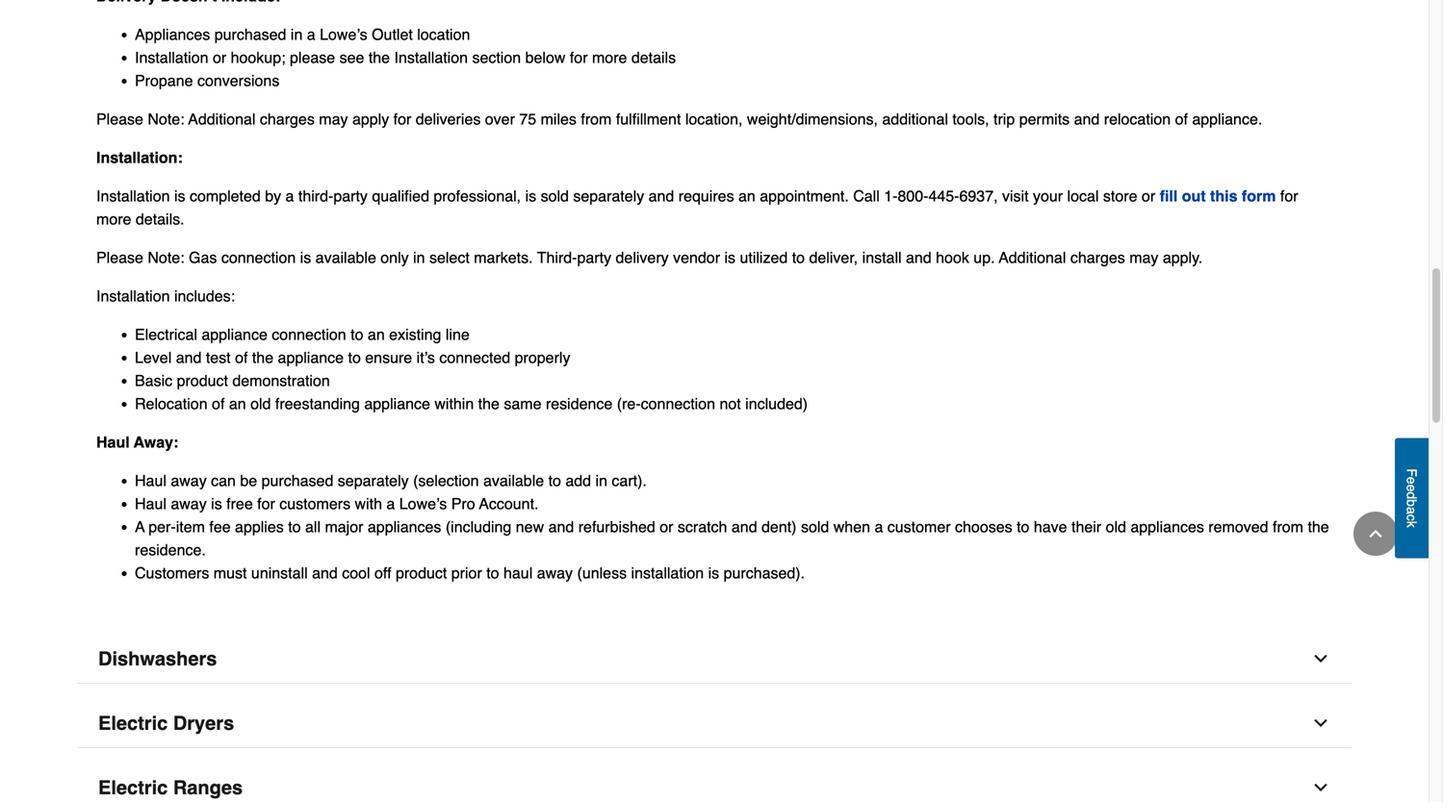 Task type: vqa. For each thing, say whether or not it's contained in the screenshot.
the bottom Pet
no



Task type: describe. For each thing, give the bounding box(es) containing it.
chevron up image
[[1366, 525, 1385, 544]]

residence
[[546, 395, 613, 413]]

to left all
[[288, 518, 301, 536]]

1 e from the top
[[1404, 477, 1419, 485]]

propane
[[135, 72, 193, 89]]

1 appliances from the left
[[368, 518, 441, 536]]

hook
[[936, 249, 969, 267]]

per-
[[148, 518, 176, 536]]

the up demonstration
[[252, 349, 273, 367]]

0 vertical spatial away
[[171, 472, 207, 490]]

installation up electrical
[[96, 287, 170, 305]]

to left add
[[548, 472, 561, 490]]

in inside appliances purchased in a lowe's outlet location installation or hookup; please see the installation section below for more details propane conversions
[[291, 25, 303, 43]]

is up details.
[[174, 187, 185, 205]]

2 horizontal spatial appliance
[[364, 395, 430, 413]]

old inside electrical appliance connection to an existing line level and test of the appliance to ensure it's connected properly basic product demonstration relocation of an old freestanding appliance within the same residence (re-connection not included)
[[250, 395, 271, 413]]

lowe's inside haul away can be purchased separately (selection available to add in cart). haul away is free for customers with a lowe's pro account. a per-item fee applies to all major appliances (including new and refurbished or scratch and dent) sold when a customer chooses to have their old appliances removed from the residence. customers must uninstall and cool off product prior to haul away (unless installation is purchased).
[[399, 495, 447, 513]]

is right installation
[[708, 565, 719, 582]]

1-
[[884, 187, 898, 205]]

to right the utilized
[[792, 249, 805, 267]]

is right vendor
[[724, 249, 735, 267]]

and left requires
[[648, 187, 674, 205]]

details.
[[136, 210, 184, 228]]

0 horizontal spatial an
[[229, 395, 246, 413]]

a right the when
[[875, 518, 883, 536]]

installation:
[[96, 149, 183, 166]]

freestanding
[[275, 395, 360, 413]]

to left haul at the left bottom of page
[[486, 565, 499, 582]]

1 vertical spatial in
[[413, 249, 425, 267]]

your
[[1033, 187, 1063, 205]]

0 horizontal spatial of
[[212, 395, 225, 413]]

more inside appliances purchased in a lowe's outlet location installation or hookup; please see the installation section below for more details propane conversions
[[592, 49, 627, 66]]

same
[[504, 395, 541, 413]]

for more details.
[[96, 187, 1298, 228]]

a right by
[[285, 187, 294, 205]]

vendor
[[673, 249, 720, 267]]

form
[[1242, 187, 1276, 205]]

cool
[[342, 565, 370, 582]]

electrical
[[135, 326, 197, 344]]

applies
[[235, 518, 284, 536]]

deliveries
[[416, 110, 481, 128]]

level
[[135, 349, 172, 367]]

haul away can be purchased separately (selection available to add in cart). haul away is free for customers with a lowe's pro account. a per-item fee applies to all major appliances (including new and refurbished or scratch and dent) sold when a customer chooses to have their old appliances removed from the residence. customers must uninstall and cool off product prior to haul away (unless installation is purchased).
[[135, 472, 1329, 582]]

demonstration
[[232, 372, 330, 390]]

relocation
[[135, 395, 208, 413]]

up.
[[974, 249, 995, 267]]

it's
[[416, 349, 435, 367]]

new
[[516, 518, 544, 536]]

apply
[[352, 110, 389, 128]]

pro
[[451, 495, 475, 513]]

the inside haul away can be purchased separately (selection available to add in cart). haul away is free for customers with a lowe's pro account. a per-item fee applies to all major appliances (including new and refurbished or scratch and dent) sold when a customer chooses to have their old appliances removed from the residence. customers must uninstall and cool off product prior to haul away (unless installation is purchased).
[[1308, 518, 1329, 536]]

product inside haul away can be purchased separately (selection available to add in cart). haul away is free for customers with a lowe's pro account. a per-item fee applies to all major appliances (including new and refurbished or scratch and dent) sold when a customer chooses to have their old appliances removed from the residence. customers must uninstall and cool off product prior to haul away (unless installation is purchased).
[[396, 565, 447, 582]]

product inside electrical appliance connection to an existing line level and test of the appliance to ensure it's connected properly basic product demonstration relocation of an old freestanding appliance within the same residence (re-connection not included)
[[177, 372, 228, 390]]

the inside appliances purchased in a lowe's outlet location installation or hookup; please see the installation section below for more details propane conversions
[[369, 49, 390, 66]]

third-
[[298, 187, 333, 205]]

2 horizontal spatial an
[[738, 187, 756, 205]]

gas
[[189, 249, 217, 267]]

connected
[[439, 349, 510, 367]]

only
[[381, 249, 409, 267]]

properly
[[515, 349, 570, 367]]

please note: gas connection is available only in select markets. third-party delivery vendor is utilized to deliver, install and hook up. additional charges may apply.
[[96, 249, 1203, 267]]

away:
[[134, 434, 178, 451]]

and inside electrical appliance connection to an existing line level and test of the appliance to ensure it's connected properly basic product demonstration relocation of an old freestanding appliance within the same residence (re-connection not included)
[[176, 349, 202, 367]]

fill out this form link
[[1160, 187, 1276, 205]]

appointment.
[[760, 187, 849, 205]]

apply.
[[1163, 249, 1203, 267]]

refurbished
[[578, 518, 655, 536]]

details
[[631, 49, 676, 66]]

free
[[226, 495, 253, 513]]

call
[[853, 187, 880, 205]]

0 vertical spatial appliance
[[202, 326, 267, 344]]

for right apply
[[393, 110, 411, 128]]

dent)
[[761, 518, 797, 536]]

chooses
[[955, 518, 1012, 536]]

store
[[1103, 187, 1137, 205]]

2 horizontal spatial of
[[1175, 110, 1188, 128]]

test
[[206, 349, 231, 367]]

and left hook
[[906, 249, 932, 267]]

2 vertical spatial away
[[537, 565, 573, 582]]

to left "existing" at the left top of page
[[351, 326, 363, 344]]

electric ranges button
[[77, 764, 1352, 803]]

major
[[325, 518, 363, 536]]

miles
[[541, 110, 577, 128]]

0 horizontal spatial party
[[333, 187, 368, 205]]

scratch
[[678, 518, 727, 536]]

customers
[[279, 495, 350, 513]]

tools,
[[952, 110, 989, 128]]

electric for electric dryers
[[98, 713, 168, 735]]

uninstall
[[251, 565, 308, 582]]

sold inside haul away can be purchased separately (selection available to add in cart). haul away is free for customers with a lowe's pro account. a per-item fee applies to all major appliances (including new and refurbished or scratch and dent) sold when a customer chooses to have their old appliances removed from the residence. customers must uninstall and cool off product prior to haul away (unless installation is purchased).
[[801, 518, 829, 536]]

existing
[[389, 326, 441, 344]]

this
[[1210, 187, 1237, 205]]

haul for haul away can be purchased separately (selection available to add in cart). haul away is free for customers with a lowe's pro account. a per-item fee applies to all major appliances (including new and refurbished or scratch and dent) sold when a customer chooses to have their old appliances removed from the residence. customers must uninstall and cool off product prior to haul away (unless installation is purchased).
[[135, 472, 166, 490]]

location
[[417, 25, 470, 43]]

2 vertical spatial connection
[[641, 395, 715, 413]]

deliver,
[[809, 249, 858, 267]]

1 vertical spatial charges
[[1070, 249, 1125, 267]]

for inside for more details.
[[1280, 187, 1298, 205]]

utilized
[[740, 249, 788, 267]]

all
[[305, 518, 321, 536]]

outlet
[[372, 25, 413, 43]]

the left same
[[478, 395, 500, 413]]

for inside haul away can be purchased separately (selection available to add in cart). haul away is free for customers with a lowe's pro account. a per-item fee applies to all major appliances (including new and refurbished or scratch and dent) sold when a customer chooses to have their old appliances removed from the residence. customers must uninstall and cool off product prior to haul away (unless installation is purchased).
[[257, 495, 275, 513]]

installation is completed by a third-party qualified professional, is sold separately and requires an appointment. call    1-800-445-6937, visit your local store or fill out this form
[[96, 187, 1276, 205]]

additional
[[882, 110, 948, 128]]

cart).
[[612, 472, 647, 490]]

basic
[[135, 372, 172, 390]]

(selection
[[413, 472, 479, 490]]

dishwashers
[[98, 648, 217, 670]]

75
[[519, 110, 536, 128]]

haul for haul away:
[[96, 434, 130, 451]]

electric for electric ranges
[[98, 777, 168, 799]]

installation
[[631, 565, 704, 582]]

from inside haul away can be purchased separately (selection available to add in cart). haul away is free for customers with a lowe's pro account. a per-item fee applies to all major appliances (including new and refurbished or scratch and dent) sold when a customer chooses to have their old appliances removed from the residence. customers must uninstall and cool off product prior to haul away (unless installation is purchased).
[[1273, 518, 1303, 536]]

account.
[[479, 495, 539, 513]]

requires
[[678, 187, 734, 205]]

electric dryers
[[98, 713, 234, 735]]

2 appliances from the left
[[1131, 518, 1204, 536]]

fulfillment
[[616, 110, 681, 128]]

prior
[[451, 565, 482, 582]]

item
[[176, 518, 205, 536]]

section
[[472, 49, 521, 66]]

please for please note: additional charges may apply for deliveries over 75 miles from fulfillment location, weight/dimensions, additional tools, trip permits and relocation of appliance.
[[96, 110, 143, 128]]

install
[[862, 249, 902, 267]]



Task type: locate. For each thing, give the bounding box(es) containing it.
of down test
[[212, 395, 225, 413]]

0 vertical spatial lowe's
[[320, 25, 367, 43]]

the
[[369, 49, 390, 66], [252, 349, 273, 367], [478, 395, 500, 413], [1308, 518, 1329, 536]]

trip
[[993, 110, 1015, 128]]

hookup;
[[231, 49, 285, 66]]

purchased
[[214, 25, 286, 43], [261, 472, 333, 490]]

0 horizontal spatial appliance
[[202, 326, 267, 344]]

f
[[1404, 469, 1419, 477]]

of
[[1175, 110, 1188, 128], [235, 349, 248, 367], [212, 395, 225, 413]]

1 horizontal spatial appliances
[[1131, 518, 1204, 536]]

weight/dimensions,
[[747, 110, 878, 128]]

from right the removed
[[1273, 518, 1303, 536]]

location,
[[685, 110, 743, 128]]

lowe's
[[320, 25, 367, 43], [399, 495, 447, 513]]

1 vertical spatial more
[[96, 210, 131, 228]]

select
[[429, 249, 470, 267]]

1 horizontal spatial more
[[592, 49, 627, 66]]

by
[[265, 187, 281, 205]]

2 horizontal spatial in
[[595, 472, 607, 490]]

dishwashers button
[[77, 635, 1352, 684]]

an
[[738, 187, 756, 205], [368, 326, 385, 344], [229, 395, 246, 413]]

is right professional,
[[525, 187, 536, 205]]

chevron down image for ranges
[[1311, 779, 1330, 798]]

0 vertical spatial please
[[96, 110, 143, 128]]

1 vertical spatial old
[[1106, 518, 1126, 536]]

can
[[211, 472, 236, 490]]

lowe's down (selection
[[399, 495, 447, 513]]

ranges
[[173, 777, 243, 799]]

more left details.
[[96, 210, 131, 228]]

1 horizontal spatial appliance
[[278, 349, 344, 367]]

electric
[[98, 713, 168, 735], [98, 777, 168, 799]]

0 horizontal spatial or
[[213, 49, 226, 66]]

1 horizontal spatial product
[[396, 565, 447, 582]]

old right their
[[1106, 518, 1126, 536]]

1 note: from the top
[[148, 110, 184, 128]]

445-
[[928, 187, 959, 205]]

in up please
[[291, 25, 303, 43]]

2 chevron down image from the top
[[1311, 714, 1330, 733]]

0 vertical spatial old
[[250, 395, 271, 413]]

a inside button
[[1404, 507, 1419, 515]]

a
[[307, 25, 315, 43], [285, 187, 294, 205], [386, 495, 395, 513], [1404, 507, 1419, 515], [875, 518, 883, 536]]

charges down local
[[1070, 249, 1125, 267]]

0 vertical spatial party
[[333, 187, 368, 205]]

old inside haul away can be purchased separately (selection available to add in cart). haul away is free for customers with a lowe's pro account. a per-item fee applies to all major appliances (including new and refurbished or scratch and dent) sold when a customer chooses to have their old appliances removed from the residence. customers must uninstall and cool off product prior to haul away (unless installation is purchased).
[[1106, 518, 1126, 536]]

fee
[[209, 518, 231, 536]]

please
[[290, 49, 335, 66]]

0 vertical spatial electric
[[98, 713, 168, 735]]

0 vertical spatial separately
[[573, 187, 644, 205]]

must
[[214, 565, 247, 582]]

2 electric from the top
[[98, 777, 168, 799]]

connection up demonstration
[[272, 326, 346, 344]]

0 vertical spatial sold
[[541, 187, 569, 205]]

6937,
[[959, 187, 998, 205]]

connection right gas
[[221, 249, 296, 267]]

and right 'new'
[[548, 518, 574, 536]]

note:
[[148, 110, 184, 128], [148, 249, 184, 267]]

product down test
[[177, 372, 228, 390]]

includes:
[[174, 287, 235, 305]]

away up item
[[171, 495, 207, 513]]

available inside haul away can be purchased separately (selection available to add in cart). haul away is free for customers with a lowe's pro account. a per-item fee applies to all major appliances (including new and refurbished or scratch and dent) sold when a customer chooses to have their old appliances removed from the residence. customers must uninstall and cool off product prior to haul away (unless installation is purchased).
[[483, 472, 544, 490]]

please
[[96, 110, 143, 128], [96, 249, 143, 267]]

professional,
[[434, 187, 521, 205]]

please note: additional charges may apply for deliveries over 75 miles from fulfillment location, weight/dimensions, additional tools, trip permits and relocation of appliance.
[[96, 110, 1262, 128]]

is
[[174, 187, 185, 205], [525, 187, 536, 205], [300, 249, 311, 267], [724, 249, 735, 267], [211, 495, 222, 513], [708, 565, 719, 582]]

additional down the conversions
[[188, 110, 256, 128]]

2 note: from the top
[[148, 249, 184, 267]]

appliance down ensure
[[364, 395, 430, 413]]

appliance up demonstration
[[278, 349, 344, 367]]

0 vertical spatial more
[[592, 49, 627, 66]]

(including
[[446, 518, 511, 536]]

1 horizontal spatial charges
[[1070, 249, 1125, 267]]

1 vertical spatial connection
[[272, 326, 346, 344]]

see
[[339, 49, 364, 66]]

product right off
[[396, 565, 447, 582]]

is left free
[[211, 495, 222, 513]]

0 vertical spatial connection
[[221, 249, 296, 267]]

more inside for more details.
[[96, 210, 131, 228]]

a up please
[[307, 25, 315, 43]]

have
[[1034, 518, 1067, 536]]

electric down 'dishwashers'
[[98, 713, 168, 735]]

scroll to top element
[[1354, 512, 1398, 556]]

1 horizontal spatial separately
[[573, 187, 644, 205]]

local
[[1067, 187, 1099, 205]]

0 horizontal spatial product
[[177, 372, 228, 390]]

0 horizontal spatial in
[[291, 25, 303, 43]]

additional right up.
[[999, 249, 1066, 267]]

chevron down image for dryers
[[1311, 714, 1330, 733]]

delivery
[[616, 249, 669, 267]]

1 vertical spatial or
[[1142, 187, 1155, 205]]

in right only on the top of the page
[[413, 249, 425, 267]]

1 horizontal spatial in
[[413, 249, 425, 267]]

lowe's up the "see"
[[320, 25, 367, 43]]

purchased).
[[724, 565, 805, 582]]

(re-
[[617, 395, 641, 413]]

included)
[[745, 395, 808, 413]]

1 vertical spatial product
[[396, 565, 447, 582]]

residence.
[[135, 541, 206, 559]]

visit
[[1002, 187, 1029, 205]]

an right requires
[[738, 187, 756, 205]]

0 vertical spatial from
[[581, 110, 612, 128]]

0 horizontal spatial charges
[[260, 110, 315, 128]]

to left have
[[1017, 518, 1029, 536]]

please down details.
[[96, 249, 143, 267]]

1 vertical spatial available
[[483, 472, 544, 490]]

2 please from the top
[[96, 249, 143, 267]]

sold right dent)
[[801, 518, 829, 536]]

1 vertical spatial of
[[235, 349, 248, 367]]

for
[[570, 49, 588, 66], [393, 110, 411, 128], [1280, 187, 1298, 205], [257, 495, 275, 513]]

purchased inside haul away can be purchased separately (selection available to add in cart). haul away is free for customers with a lowe's pro account. a per-item fee applies to all major appliances (including new and refurbished or scratch and dent) sold when a customer chooses to have their old appliances removed from the residence. customers must uninstall and cool off product prior to haul away (unless installation is purchased).
[[261, 472, 333, 490]]

installation includes:
[[96, 287, 235, 305]]

1 chevron down image from the top
[[1311, 650, 1330, 669]]

1 horizontal spatial of
[[235, 349, 248, 367]]

1 horizontal spatial an
[[368, 326, 385, 344]]

sold
[[541, 187, 569, 205], [801, 518, 829, 536]]

0 vertical spatial an
[[738, 187, 756, 205]]

0 horizontal spatial additional
[[188, 110, 256, 128]]

0 vertical spatial may
[[319, 110, 348, 128]]

or up the conversions
[[213, 49, 226, 66]]

1 horizontal spatial sold
[[801, 518, 829, 536]]

1 electric from the top
[[98, 713, 168, 735]]

more left details
[[592, 49, 627, 66]]

2 vertical spatial or
[[660, 518, 673, 536]]

a right with
[[386, 495, 395, 513]]

may
[[319, 110, 348, 128], [1129, 249, 1158, 267]]

1 vertical spatial chevron down image
[[1311, 714, 1330, 733]]

appliance up test
[[202, 326, 267, 344]]

1 horizontal spatial old
[[1106, 518, 1126, 536]]

0 horizontal spatial may
[[319, 110, 348, 128]]

off
[[374, 565, 391, 582]]

separately inside haul away can be purchased separately (selection available to add in cart). haul away is free for customers with a lowe's pro account. a per-item fee applies to all major appliances (including new and refurbished or scratch and dent) sold when a customer chooses to have their old appliances removed from the residence. customers must uninstall and cool off product prior to haul away (unless installation is purchased).
[[338, 472, 409, 490]]

note: down the propane at the left top of the page
[[148, 110, 184, 128]]

party left the delivery
[[577, 249, 611, 267]]

or
[[213, 49, 226, 66], [1142, 187, 1155, 205], [660, 518, 673, 536]]

chevron down image inside electric ranges button
[[1311, 779, 1330, 798]]

to
[[792, 249, 805, 267], [351, 326, 363, 344], [348, 349, 361, 367], [548, 472, 561, 490], [288, 518, 301, 536], [1017, 518, 1029, 536], [486, 565, 499, 582]]

installation up details.
[[96, 187, 170, 205]]

1 vertical spatial appliance
[[278, 349, 344, 367]]

0 horizontal spatial sold
[[541, 187, 569, 205]]

1 horizontal spatial additional
[[999, 249, 1066, 267]]

of right relocation at top
[[1175, 110, 1188, 128]]

0 vertical spatial note:
[[148, 110, 184, 128]]

for right 'below'
[[570, 49, 588, 66]]

a inside appliances purchased in a lowe's outlet location installation or hookup; please see the installation section below for more details propane conversions
[[307, 25, 315, 43]]

1 vertical spatial from
[[1273, 518, 1303, 536]]

please for please note: gas connection is available only in select markets. third-party delivery vendor is utilized to deliver, install and hook up. additional charges may apply.
[[96, 249, 143, 267]]

within
[[434, 395, 474, 413]]

and right permits
[[1074, 110, 1100, 128]]

haul left away:
[[96, 434, 130, 451]]

permits
[[1019, 110, 1070, 128]]

2 horizontal spatial or
[[1142, 187, 1155, 205]]

chevron down image inside dishwashers button
[[1311, 650, 1330, 669]]

available left only on the top of the page
[[315, 249, 376, 267]]

when
[[833, 518, 870, 536]]

0 vertical spatial in
[[291, 25, 303, 43]]

0 vertical spatial of
[[1175, 110, 1188, 128]]

line
[[446, 326, 470, 344]]

haul down away:
[[135, 472, 166, 490]]

please up installation:
[[96, 110, 143, 128]]

electric down electric dryers
[[98, 777, 168, 799]]

0 vertical spatial chevron down image
[[1311, 650, 1330, 669]]

add
[[565, 472, 591, 490]]

1 vertical spatial an
[[368, 326, 385, 344]]

in right add
[[595, 472, 607, 490]]

0 horizontal spatial available
[[315, 249, 376, 267]]

2 vertical spatial in
[[595, 472, 607, 490]]

from
[[581, 110, 612, 128], [1273, 518, 1303, 536]]

of right test
[[235, 349, 248, 367]]

appliances down with
[[368, 518, 441, 536]]

1 horizontal spatial from
[[1273, 518, 1303, 536]]

below
[[525, 49, 565, 66]]

may left apply
[[319, 110, 348, 128]]

note: for gas
[[148, 249, 184, 267]]

and left dent)
[[732, 518, 757, 536]]

f e e d b a c k button
[[1395, 438, 1429, 559]]

haul up 'a'
[[135, 495, 166, 513]]

appliances left the removed
[[1131, 518, 1204, 536]]

0 vertical spatial charges
[[260, 110, 315, 128]]

may left apply.
[[1129, 249, 1158, 267]]

purchased inside appliances purchased in a lowe's outlet location installation or hookup; please see the installation section below for more details propane conversions
[[214, 25, 286, 43]]

chevron down image
[[1311, 650, 1330, 669], [1311, 714, 1330, 733], [1311, 779, 1330, 798]]

charges down the conversions
[[260, 110, 315, 128]]

0 vertical spatial haul
[[96, 434, 130, 451]]

2 vertical spatial appliance
[[364, 395, 430, 413]]

sold up third-
[[541, 187, 569, 205]]

2 vertical spatial haul
[[135, 495, 166, 513]]

0 horizontal spatial from
[[581, 110, 612, 128]]

or left scratch
[[660, 518, 673, 536]]

chevron down image inside electric dryers button
[[1311, 714, 1330, 733]]

e up d
[[1404, 477, 1419, 485]]

appliances
[[135, 25, 210, 43]]

1 vertical spatial party
[[577, 249, 611, 267]]

away left can
[[171, 472, 207, 490]]

note: left gas
[[148, 249, 184, 267]]

installation down location
[[394, 49, 468, 66]]

or inside haul away can be purchased separately (selection available to add in cart). haul away is free for customers with a lowe's pro account. a per-item fee applies to all major appliances (including new and refurbished or scratch and dent) sold when a customer chooses to have their old appliances removed from the residence. customers must uninstall and cool off product prior to haul away (unless installation is purchased).
[[660, 518, 673, 536]]

0 vertical spatial available
[[315, 249, 376, 267]]

1 please from the top
[[96, 110, 143, 128]]

separately up with
[[338, 472, 409, 490]]

connection left not
[[641, 395, 715, 413]]

and left test
[[176, 349, 202, 367]]

d
[[1404, 492, 1419, 500]]

a up k
[[1404, 507, 1419, 515]]

3 chevron down image from the top
[[1311, 779, 1330, 798]]

electrical appliance connection to an existing line level and test of the appliance to ensure it's connected properly basic product demonstration relocation of an old freestanding appliance within the same residence (re-connection not included)
[[135, 326, 808, 413]]

available up account.
[[483, 472, 544, 490]]

0 vertical spatial product
[[177, 372, 228, 390]]

installation down "appliances"
[[135, 49, 208, 66]]

fill
[[1160, 187, 1178, 205]]

available
[[315, 249, 376, 267], [483, 472, 544, 490]]

the down outlet
[[369, 49, 390, 66]]

electric dryers button
[[77, 700, 1352, 749]]

for up applies
[[257, 495, 275, 513]]

lowe's inside appliances purchased in a lowe's outlet location installation or hookup; please see the installation section below for more details propane conversions
[[320, 25, 367, 43]]

party
[[333, 187, 368, 205], [577, 249, 611, 267]]

removed
[[1208, 518, 1268, 536]]

additional
[[188, 110, 256, 128], [999, 249, 1066, 267]]

away right haul at the left bottom of page
[[537, 565, 573, 582]]

1 vertical spatial purchased
[[261, 472, 333, 490]]

electric ranges
[[98, 777, 243, 799]]

and left cool at bottom
[[312, 565, 338, 582]]

for inside appliances purchased in a lowe's outlet location installation or hookup; please see the installation section below for more details propane conversions
[[570, 49, 588, 66]]

0 horizontal spatial more
[[96, 210, 131, 228]]

1 horizontal spatial may
[[1129, 249, 1158, 267]]

2 e from the top
[[1404, 485, 1419, 492]]

completed
[[190, 187, 261, 205]]

1 vertical spatial sold
[[801, 518, 829, 536]]

from right miles
[[581, 110, 612, 128]]

is down "third-"
[[300, 249, 311, 267]]

1 vertical spatial lowe's
[[399, 495, 447, 513]]

800-
[[898, 187, 928, 205]]

and
[[1074, 110, 1100, 128], [648, 187, 674, 205], [906, 249, 932, 267], [176, 349, 202, 367], [548, 518, 574, 536], [732, 518, 757, 536], [312, 565, 338, 582]]

2 vertical spatial an
[[229, 395, 246, 413]]

1 vertical spatial please
[[96, 249, 143, 267]]

separately up the delivery
[[573, 187, 644, 205]]

be
[[240, 472, 257, 490]]

2 vertical spatial chevron down image
[[1311, 779, 1330, 798]]

or left fill
[[1142, 187, 1155, 205]]

old down demonstration
[[250, 395, 271, 413]]

1 vertical spatial note:
[[148, 249, 184, 267]]

1 horizontal spatial available
[[483, 472, 544, 490]]

f e e d b a c k
[[1404, 469, 1419, 528]]

note: for additional
[[148, 110, 184, 128]]

0 horizontal spatial old
[[250, 395, 271, 413]]

an down demonstration
[[229, 395, 246, 413]]

1 vertical spatial away
[[171, 495, 207, 513]]

party left qualified on the left top
[[333, 187, 368, 205]]

2 vertical spatial of
[[212, 395, 225, 413]]

0 vertical spatial purchased
[[214, 25, 286, 43]]

0 horizontal spatial appliances
[[368, 518, 441, 536]]

1 vertical spatial electric
[[98, 777, 168, 799]]

for right form on the top of the page
[[1280, 187, 1298, 205]]

the left chevron up image
[[1308, 518, 1329, 536]]

1 horizontal spatial lowe's
[[399, 495, 447, 513]]

0 vertical spatial or
[[213, 49, 226, 66]]

to left ensure
[[348, 349, 361, 367]]

0 vertical spatial additional
[[188, 110, 256, 128]]

c
[[1404, 515, 1419, 521]]

customers
[[135, 565, 209, 582]]

1 horizontal spatial or
[[660, 518, 673, 536]]

purchased up hookup;
[[214, 25, 286, 43]]

e up 'b'
[[1404, 485, 1419, 492]]

0 horizontal spatial separately
[[338, 472, 409, 490]]

an up ensure
[[368, 326, 385, 344]]

1 horizontal spatial party
[[577, 249, 611, 267]]

ensure
[[365, 349, 412, 367]]

1 vertical spatial separately
[[338, 472, 409, 490]]

0 horizontal spatial lowe's
[[320, 25, 367, 43]]

or inside appliances purchased in a lowe's outlet location installation or hookup; please see the installation section below for more details propane conversions
[[213, 49, 226, 66]]

separately
[[573, 187, 644, 205], [338, 472, 409, 490]]

in inside haul away can be purchased separately (selection available to add in cart). haul away is free for customers with a lowe's pro account. a per-item fee applies to all major appliances (including new and refurbished or scratch and dent) sold when a customer chooses to have their old appliances removed from the residence. customers must uninstall and cool off product prior to haul away (unless installation is purchased).
[[595, 472, 607, 490]]

1 vertical spatial may
[[1129, 249, 1158, 267]]

purchased up the customers
[[261, 472, 333, 490]]

1 vertical spatial haul
[[135, 472, 166, 490]]

1 vertical spatial additional
[[999, 249, 1066, 267]]



